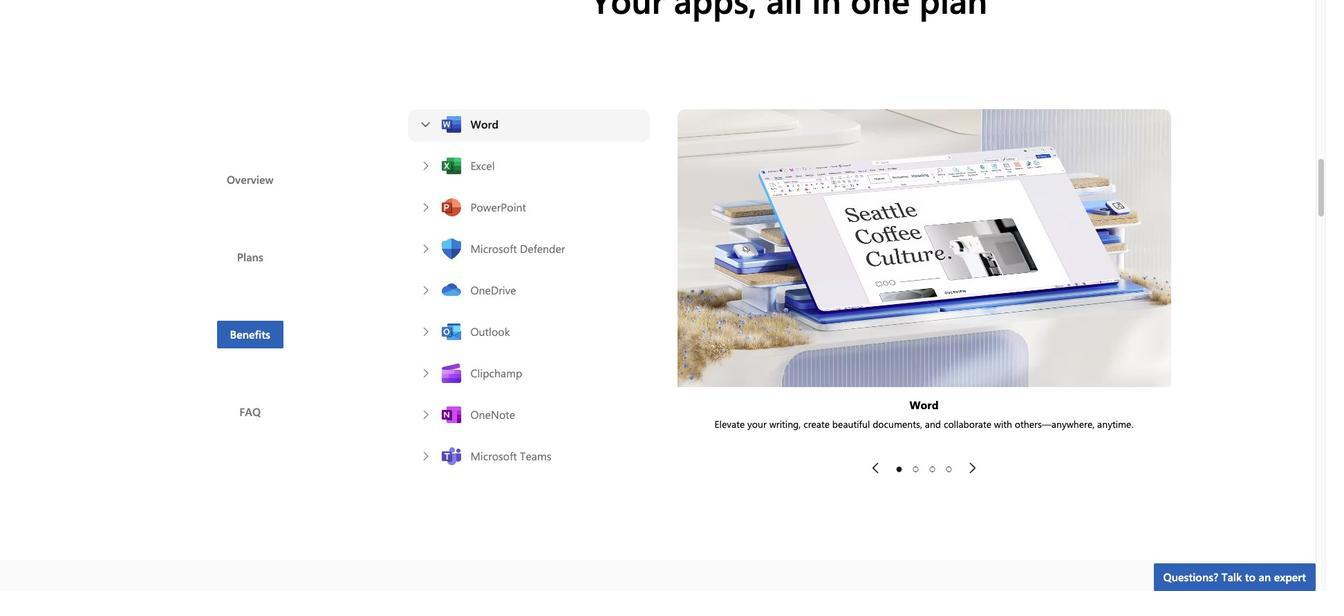 Task type: locate. For each thing, give the bounding box(es) containing it.
onedrive
[[471, 283, 516, 297]]

overview button
[[217, 166, 283, 193]]

word
[[471, 117, 499, 131], [910, 398, 939, 412]]

microsoft inside dropdown button
[[471, 241, 517, 256]]

defender
[[520, 241, 565, 256]]

1 vertical spatial word
[[910, 398, 939, 412]]

word for word
[[471, 117, 499, 131]]

word for word elevate your writing, create beautiful documents, and collaborate with others—anywhere, anytime.
[[910, 398, 939, 412]]

create
[[804, 418, 830, 431]]

faq button
[[217, 398, 283, 426]]

plans button
[[217, 243, 283, 271]]

microsoft up onedrive
[[471, 241, 517, 256]]

onenote button
[[408, 400, 650, 432]]

word inside word elevate your writing, create beautiful documents, and collaborate with others—anywhere, anytime.
[[910, 398, 939, 412]]

0 vertical spatial microsoft
[[471, 241, 517, 256]]

microsoft defender
[[471, 241, 565, 256]]

writing,
[[769, 418, 801, 431]]

clipchamp button
[[408, 358, 650, 391]]

a stylized design of a word document. image
[[677, 109, 1171, 387]]

onedrive button
[[408, 275, 650, 308]]

questions? talk to an expert button
[[1154, 564, 1316, 591]]

word up and
[[910, 398, 939, 412]]

to
[[1245, 570, 1256, 584]]

your
[[748, 418, 767, 431]]

with
[[994, 418, 1012, 431]]

word button
[[408, 109, 650, 142]]

microsoft
[[471, 241, 517, 256], [471, 449, 517, 463]]

0 vertical spatial word
[[471, 117, 499, 131]]

microsoft for microsoft teams
[[471, 449, 517, 463]]

expert
[[1274, 570, 1306, 584]]

word elevate your writing, create beautiful documents, and collaborate with others—anywhere, anytime.
[[715, 398, 1134, 431]]

questions?
[[1164, 570, 1219, 584]]

microsoft inside dropdown button
[[471, 449, 517, 463]]

beautiful
[[833, 418, 870, 431]]

word up excel
[[471, 117, 499, 131]]

1 vertical spatial microsoft
[[471, 449, 517, 463]]

microsoft defender button
[[408, 234, 650, 266]]

0 horizontal spatial word
[[471, 117, 499, 131]]

talk
[[1222, 570, 1242, 584]]

microsoft down onenote in the left bottom of the page
[[471, 449, 517, 463]]

outlook
[[471, 324, 510, 339]]

plans
[[237, 249, 263, 264]]

2 microsoft from the top
[[471, 449, 517, 463]]

word inside dropdown button
[[471, 117, 499, 131]]

1 microsoft from the top
[[471, 241, 517, 256]]

excel button
[[408, 151, 650, 183]]

faq
[[240, 404, 261, 419]]

1 horizontal spatial word
[[910, 398, 939, 412]]



Task type: vqa. For each thing, say whether or not it's contained in the screenshot.
What Can Copilot'S Earliest Users Teach Us About Ai At Work?
no



Task type: describe. For each thing, give the bounding box(es) containing it.
benefits button
[[217, 321, 283, 348]]

an
[[1259, 570, 1271, 584]]

microsoft for microsoft defender
[[471, 241, 517, 256]]

powerpoint button
[[408, 192, 650, 225]]

collaborate
[[944, 418, 992, 431]]

questions? talk to an expert
[[1164, 570, 1306, 584]]

excel
[[471, 158, 495, 173]]

outlook button
[[408, 317, 650, 349]]

anytime.
[[1098, 418, 1134, 431]]

microsoft teams button
[[408, 441, 650, 474]]

powerpoint
[[471, 200, 526, 214]]

clipchamp
[[471, 366, 522, 380]]

elevate
[[715, 418, 745, 431]]

benefits
[[230, 327, 270, 341]]

teams
[[520, 449, 552, 463]]

overview
[[227, 172, 274, 186]]

others—anywhere,
[[1015, 418, 1095, 431]]

documents,
[[873, 418, 923, 431]]

microsoft teams
[[471, 449, 552, 463]]

onenote
[[471, 407, 515, 422]]

1 of 5 featured highlights of word element
[[677, 109, 1171, 446]]

and
[[925, 418, 941, 431]]



